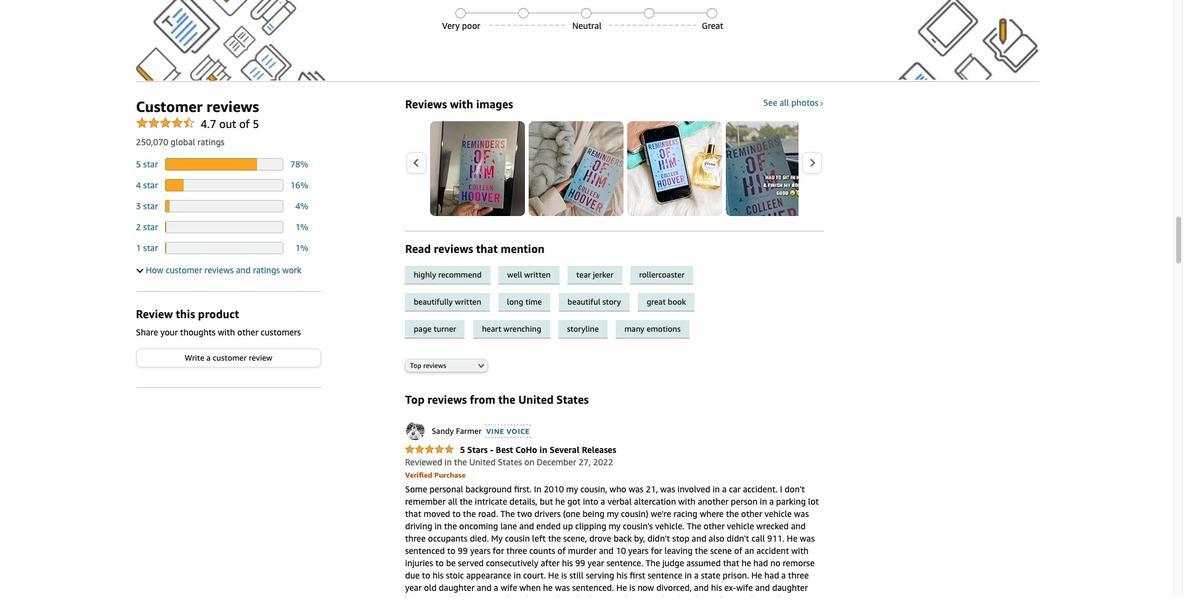 Task type: vqa. For each thing, say whether or not it's contained in the screenshot.
Products to the top
no



Task type: describe. For each thing, give the bounding box(es) containing it.
0 vertical spatial is
[[561, 570, 567, 581]]

1 horizontal spatial vehicle
[[765, 509, 792, 519]]

cousin
[[505, 534, 530, 544]]

expand image
[[136, 267, 143, 274]]

reviews inside dropdown button
[[204, 265, 234, 276]]

the right from
[[498, 393, 516, 407]]

tear jerker
[[576, 270, 614, 280]]

a right into
[[601, 497, 605, 507]]

heart wrenching
[[482, 324, 541, 334]]

2 years from the left
[[628, 546, 649, 556]]

states inside reviewed in the united states on december 27, 2022 verified purchase some personal background first. in 2010 my cousin, who was 21, was involved in a car accident. i don't remember all the intricate details, but he got into a verbal altercation with another person in a parking lot that moved to the road. the two drivers (one being my cousin) we're racing where the other vehicle was driving in the oncoming lane and ended up clipping my cousin's vehicle. the other vehicle wrecked and three occupants died. my cousin left the scene, drove back by, didn't stop and also didn't call 911. he was sentenced to 99 years for three counts of murder and 10 years for leaving the scene of an accident with injuries to be served consecutively after his 99 year sentence. the judge assumed that he had no remorse due to his stoic appearance in court. he is still serving his first sentence in a state prison. he had a three year old daughter and a wife when he was sentenced. he is now divorced, and his ex-wife and daughter have moved to virginia. i don't know when the last time he's seen his daughter. i have only met her once.
[[498, 457, 522, 468]]

injuries
[[405, 558, 433, 569]]

we're
[[651, 509, 671, 519]]

the up oncoming
[[463, 509, 476, 519]]

78% link
[[290, 159, 308, 170]]

appearance
[[466, 570, 511, 581]]

3 star link
[[136, 201, 158, 212]]

to down stoic
[[455, 595, 463, 598]]

book
[[668, 297, 686, 307]]

star for 3 star
[[143, 201, 158, 212]]

0 horizontal spatial he
[[543, 583, 553, 593]]

1% for 2 star
[[295, 222, 308, 232]]

4 radio image from the left
[[707, 8, 717, 19]]

top for top reviews from the united states
[[405, 393, 425, 407]]

(one
[[563, 509, 580, 519]]

her
[[778, 595, 791, 598]]

and down two
[[519, 521, 534, 532]]

his up old
[[433, 570, 444, 581]]

personal
[[430, 484, 463, 495]]

mention
[[501, 242, 545, 256]]

was down still
[[555, 583, 570, 593]]

rollercoaster link
[[631, 266, 700, 285]]

write
[[185, 353, 204, 363]]

his down state at the bottom right of page
[[711, 583, 722, 593]]

progress bar for 2 star
[[165, 221, 283, 234]]

verbal
[[608, 497, 632, 507]]

a left car
[[722, 484, 727, 495]]

5 star link
[[136, 159, 158, 170]]

highly
[[414, 270, 436, 280]]

his down the divorced,
[[663, 595, 674, 598]]

share
[[136, 327, 158, 338]]

1 vertical spatial the
[[687, 521, 701, 532]]

list inside top reviews element
[[430, 122, 1183, 216]]

best
[[496, 445, 513, 455]]

altercation
[[634, 497, 676, 507]]

being
[[583, 509, 605, 519]]

in down consecutively
[[514, 570, 521, 581]]

many
[[625, 324, 645, 334]]

a down "remorse"
[[782, 570, 786, 581]]

to up oncoming
[[453, 509, 461, 519]]

top reviews
[[410, 362, 446, 370]]

prison.
[[723, 570, 749, 581]]

vehicle.
[[655, 521, 685, 532]]

to left be on the bottom left of page
[[436, 558, 444, 569]]

the down ended on the bottom left of the page
[[548, 534, 561, 544]]

in up occupants
[[435, 521, 442, 532]]

1 vertical spatial had
[[765, 570, 779, 581]]

was right 21,
[[660, 484, 675, 495]]

drove
[[590, 534, 612, 544]]

no
[[771, 558, 781, 569]]

neutral
[[572, 20, 602, 31]]

the up assumed
[[695, 546, 708, 556]]

to up be on the bottom left of page
[[447, 546, 456, 556]]

progress bar for 5 star
[[165, 159, 283, 171]]

written for beautifully written
[[455, 297, 481, 307]]

the down sentenced.
[[574, 595, 587, 598]]

know
[[527, 595, 548, 598]]

2 daughter from the left
[[772, 583, 808, 593]]

and up met
[[755, 583, 770, 593]]

78%
[[290, 159, 308, 170]]

2
[[136, 222, 141, 232]]

1 horizontal spatial other
[[704, 521, 725, 532]]

ended
[[536, 521, 561, 532]]

and down parking on the right bottom of page
[[791, 521, 806, 532]]

vine voice link
[[482, 425, 531, 438]]

drivers
[[535, 509, 561, 519]]

back
[[614, 534, 632, 544]]

scene
[[710, 546, 732, 556]]

who
[[610, 484, 626, 495]]

1 didn't from the left
[[648, 534, 670, 544]]

lot
[[808, 497, 819, 507]]

first
[[630, 570, 646, 581]]

the down the personal
[[460, 497, 473, 507]]

1 wife from the left
[[501, 583, 517, 593]]

died.
[[470, 534, 489, 544]]

but
[[540, 497, 553, 507]]

0 vertical spatial that
[[476, 242, 498, 256]]

progress bar for 3 star
[[165, 200, 283, 213]]

state
[[701, 570, 721, 581]]

another
[[698, 497, 729, 507]]

customer reviews
[[136, 98, 259, 115]]

2 horizontal spatial of
[[734, 546, 743, 556]]

cousin's
[[623, 521, 653, 532]]

in
[[534, 484, 542, 495]]

16% link
[[290, 180, 308, 191]]

where
[[700, 509, 724, 519]]

reviews for top reviews
[[423, 362, 446, 370]]

5 for 5 stars - best coho in several releases
[[460, 445, 465, 455]]

0 vertical spatial ratings
[[197, 137, 225, 147]]

dropdown image
[[479, 363, 485, 368]]

details,
[[510, 497, 538, 507]]

progress bar for 1 star
[[165, 242, 283, 255]]

purchase
[[434, 471, 466, 480]]

0 vertical spatial he
[[556, 497, 565, 507]]

1 vertical spatial customer
[[213, 353, 247, 363]]

10
[[616, 546, 626, 556]]

daughter.
[[676, 595, 713, 598]]

0 vertical spatial when
[[520, 583, 541, 593]]

and down drove
[[599, 546, 614, 556]]

1 vertical spatial that
[[405, 509, 421, 519]]

4 star link
[[136, 180, 158, 191]]

0 vertical spatial my
[[566, 484, 578, 495]]

in up purchase
[[445, 457, 452, 468]]

his up still
[[562, 558, 573, 569]]

met
[[760, 595, 776, 598]]

remorse
[[783, 558, 815, 569]]

scene,
[[563, 534, 587, 544]]

last
[[589, 595, 603, 598]]

great
[[647, 297, 666, 307]]

sentence
[[648, 570, 683, 581]]

2 horizontal spatial i
[[780, 484, 783, 495]]

1 horizontal spatial is
[[629, 583, 635, 593]]

star for 4 star
[[143, 180, 158, 191]]

1 star link
[[136, 243, 158, 253]]

2 wife from the left
[[737, 583, 753, 593]]

a left state at the bottom right of page
[[694, 570, 699, 581]]

many emotions
[[625, 324, 681, 334]]

1 vertical spatial three
[[507, 546, 527, 556]]

5 for 5 star
[[136, 159, 141, 170]]

stoic
[[446, 570, 464, 581]]

see all photos
[[763, 97, 819, 108]]

2 for from the left
[[651, 546, 662, 556]]

virginia.
[[465, 595, 497, 598]]

tear
[[576, 270, 591, 280]]

occupants
[[428, 534, 468, 544]]

united inside reviewed in the united states on december 27, 2022 verified purchase some personal background first. in 2010 my cousin, who was 21, was involved in a car accident. i don't remember all the intricate details, but he got into a verbal altercation with another person in a parking lot that moved to the road. the two drivers (one being my cousin) we're racing where the other vehicle was driving in the oncoming lane and ended up clipping my cousin's vehicle. the other vehicle wrecked and three occupants died. my cousin left the scene, drove back by, didn't stop and also didn't call 911. he was sentenced to 99 years for three counts of murder and 10 years for leaving the scene of an accident with injuries to be served consecutively after his 99 year sentence. the judge assumed that he had no remorse due to his stoic appearance in court. he is still serving his first sentence in a state prison. he had a three year old daughter and a wife when he was sentenced. he is now divorced, and his ex-wife and daughter have moved to virginia. i don't know when the last time he's seen his daughter. i have only met her once.
[[469, 457, 496, 468]]

he right "911."
[[787, 534, 798, 544]]

review
[[249, 353, 272, 363]]

and left also
[[692, 534, 707, 544]]

2 didn't from the left
[[727, 534, 749, 544]]

he down after
[[548, 570, 559, 581]]

great
[[702, 20, 724, 31]]

250,070
[[136, 137, 168, 147]]

was down parking on the right bottom of page
[[794, 509, 809, 519]]

1 horizontal spatial of
[[558, 546, 566, 556]]

1 horizontal spatial states
[[557, 393, 589, 407]]

very poor
[[442, 20, 480, 31]]

0 vertical spatial moved
[[424, 509, 450, 519]]

call
[[752, 534, 765, 544]]

2 vertical spatial the
[[646, 558, 660, 569]]

how
[[146, 265, 164, 276]]

a inside write a customer review link
[[207, 353, 211, 363]]

1 star
[[136, 243, 158, 253]]

reviewed in the united states on december 27, 2022 verified purchase some personal background first. in 2010 my cousin, who was 21, was involved in a car accident. i don't remember all the intricate details, but he got into a verbal altercation with another person in a parking lot that moved to the road. the two drivers (one being my cousin) we're racing where the other vehicle was driving in the oncoming lane and ended up clipping my cousin's vehicle. the other vehicle wrecked and three occupants died. my cousin left the scene, drove back by, didn't stop and also didn't call 911. he was sentenced to 99 years for three counts of murder and 10 years for leaving the scene of an accident with injuries to be served consecutively after his 99 year sentence. the judge assumed that he had no remorse due to his stoic appearance in court. he is still serving his first sentence in a state prison. he had a three year old daughter and a wife when he was sentenced. he is now divorced, and his ex-wife and daughter have moved to virginia. i don't know when the last time he's seen his daughter. i have only met her once.
[[405, 457, 819, 598]]

seen
[[642, 595, 660, 598]]

heart
[[482, 324, 502, 334]]

1 vertical spatial he
[[742, 558, 751, 569]]

sentenced.
[[572, 583, 614, 593]]

star for 5 star
[[143, 159, 158, 170]]

1 horizontal spatial when
[[550, 595, 572, 598]]

2 vertical spatial my
[[609, 521, 621, 532]]

4 star
[[136, 180, 158, 191]]

write a customer review
[[185, 353, 272, 363]]

1 horizontal spatial 5
[[253, 117, 259, 131]]

his down sentence.
[[617, 570, 628, 581]]



Task type: locate. For each thing, give the bounding box(es) containing it.
customer left review
[[213, 353, 247, 363]]

in up another
[[713, 484, 720, 495]]

cousin,
[[581, 484, 608, 495]]

didn't down vehicle.
[[648, 534, 670, 544]]

1 horizontal spatial he
[[556, 497, 565, 507]]

2 horizontal spatial the
[[687, 521, 701, 532]]

star right 3
[[143, 201, 158, 212]]

1 vertical spatial vehicle
[[727, 521, 754, 532]]

1 horizontal spatial year
[[588, 558, 604, 569]]

i up parking on the right bottom of page
[[780, 484, 783, 495]]

time inside reviewed in the united states on december 27, 2022 verified purchase some personal background first. in 2010 my cousin, who was 21, was involved in a car accident. i don't remember all the intricate details, but he got into a verbal altercation with another person in a parking lot that moved to the road. the two drivers (one being my cousin) we're racing where the other vehicle was driving in the oncoming lane and ended up clipping my cousin's vehicle. the other vehicle wrecked and three occupants died. my cousin left the scene, drove back by, didn't stop and also didn't call 911. he was sentenced to 99 years for three counts of murder and 10 years for leaving the scene of an accident with injuries to be served consecutively after his 99 year sentence. the judge assumed that he had no remorse due to his stoic appearance in court. he is still serving his first sentence in a state prison. he had a three year old daughter and a wife when he was sentenced. he is now divorced, and his ex-wife and daughter have moved to virginia. i don't know when the last time he's seen his daughter. i have only met her once.
[[605, 595, 623, 598]]

1 vertical spatial 1%
[[295, 243, 308, 253]]

was
[[629, 484, 644, 495], [660, 484, 675, 495], [794, 509, 809, 519], [800, 534, 815, 544], [555, 583, 570, 593]]

year down due
[[405, 583, 422, 593]]

1 vertical spatial moved
[[426, 595, 452, 598]]

daughter up her
[[772, 583, 808, 593]]

involved
[[678, 484, 711, 495]]

have down due
[[405, 595, 424, 598]]

stop
[[672, 534, 690, 544]]

1 radio image from the left
[[518, 8, 529, 19]]

up
[[563, 521, 573, 532]]

parking
[[776, 497, 806, 507]]

0 horizontal spatial that
[[405, 509, 421, 519]]

0 vertical spatial customer
[[166, 265, 202, 276]]

2 star from the top
[[143, 180, 158, 191]]

4%
[[295, 201, 308, 212]]

beautiful story link
[[559, 293, 638, 312]]

in right "coho"
[[540, 445, 547, 455]]

1 vertical spatial 99
[[575, 558, 585, 569]]

0 horizontal spatial of
[[239, 117, 250, 131]]

0 horizontal spatial states
[[498, 457, 522, 468]]

1 horizontal spatial 99
[[575, 558, 585, 569]]

0 vertical spatial three
[[405, 534, 426, 544]]

0 horizontal spatial time
[[526, 297, 542, 307]]

2 progress bar from the top
[[165, 179, 283, 192]]

1 horizontal spatial for
[[651, 546, 662, 556]]

i down state at the bottom right of page
[[716, 595, 718, 598]]

radio image
[[455, 8, 466, 19]]

the down person
[[726, 509, 739, 519]]

and inside dropdown button
[[236, 265, 251, 276]]

0 vertical spatial top
[[410, 362, 422, 370]]

0 vertical spatial other
[[237, 327, 259, 338]]

27,
[[579, 457, 591, 468]]

3 progress bar from the top
[[165, 200, 283, 213]]

radio image
[[518, 8, 529, 19], [581, 8, 592, 19], [644, 8, 655, 19], [707, 8, 717, 19]]

he up know
[[543, 583, 553, 593]]

person
[[731, 497, 758, 507]]

car
[[729, 484, 741, 495]]

1 horizontal spatial wife
[[737, 583, 753, 593]]

he right prison.
[[752, 570, 762, 581]]

0 horizontal spatial when
[[520, 583, 541, 593]]

2022
[[593, 457, 613, 468]]

beautiful
[[568, 297, 601, 307]]

1 horizontal spatial have
[[720, 595, 739, 598]]

reviews
[[206, 98, 259, 115], [434, 242, 473, 256], [204, 265, 234, 276], [423, 362, 446, 370], [428, 393, 467, 407]]

2 vertical spatial other
[[704, 521, 725, 532]]

star right '2'
[[143, 222, 158, 232]]

1 horizontal spatial that
[[476, 242, 498, 256]]

page turner
[[414, 324, 456, 334]]

all inside reviewed in the united states on december 27, 2022 verified purchase some personal background first. in 2010 my cousin, who was 21, was involved in a car accident. i don't remember all the intricate details, but he got into a verbal altercation with another person in a parking lot that moved to the road. the two drivers (one being my cousin) we're racing where the other vehicle was driving in the oncoming lane and ended up clipping my cousin's vehicle. the other vehicle wrecked and three occupants died. my cousin left the scene, drove back by, didn't stop and also didn't call 911. he was sentenced to 99 years for three counts of murder and 10 years for leaving the scene of an accident with injuries to be served consecutively after his 99 year sentence. the judge assumed that he had no remorse due to his stoic appearance in court. he is still serving his first sentence in a state prison. he had a three year old daughter and a wife when he was sentenced. he is now divorced, and his ex-wife and daughter have moved to virginia. i don't know when the last time he's seen his daughter. i have only met her once.
[[448, 497, 457, 507]]

2 horizontal spatial other
[[741, 509, 763, 519]]

1% down "4%" link
[[295, 222, 308, 232]]

top down top reviews
[[405, 393, 425, 407]]

of right out
[[239, 117, 250, 131]]

0 horizontal spatial daughter
[[439, 583, 475, 593]]

intricate
[[475, 497, 507, 507]]

page
[[414, 324, 432, 334]]

years down died.
[[470, 546, 491, 556]]

99
[[458, 546, 468, 556], [575, 558, 585, 569]]

0 horizontal spatial united
[[469, 457, 496, 468]]

turner
[[434, 324, 456, 334]]

0 horizontal spatial all
[[448, 497, 457, 507]]

other up review
[[237, 327, 259, 338]]

the up occupants
[[444, 521, 457, 532]]

with left images at top
[[450, 97, 473, 111]]

a down accident. on the bottom right
[[769, 497, 774, 507]]

is up he's
[[629, 583, 635, 593]]

vehicle
[[765, 509, 792, 519], [727, 521, 754, 532]]

ratings inside dropdown button
[[253, 265, 280, 276]]

court.
[[523, 570, 546, 581]]

reviews for customer reviews
[[206, 98, 259, 115]]

2 1% link from the top
[[295, 243, 308, 253]]

time right last
[[605, 595, 623, 598]]

when right know
[[550, 595, 572, 598]]

year
[[588, 558, 604, 569], [405, 583, 422, 593]]

all right see
[[780, 97, 789, 108]]

thoughts
[[180, 327, 216, 338]]

my up the got
[[566, 484, 578, 495]]

the up the sentence
[[646, 558, 660, 569]]

don't
[[785, 484, 805, 495], [504, 595, 524, 598]]

december
[[537, 457, 576, 468]]

for down my
[[493, 546, 504, 556]]

1 horizontal spatial three
[[507, 546, 527, 556]]

0 horizontal spatial 5
[[136, 159, 141, 170]]

1 horizontal spatial the
[[646, 558, 660, 569]]

years down 'by,'
[[628, 546, 649, 556]]

top reviews from the united states
[[405, 393, 589, 407]]

with up racing in the bottom right of the page
[[678, 497, 696, 507]]

2 horizontal spatial he
[[742, 558, 751, 569]]

5 up 4
[[136, 159, 141, 170]]

0 vertical spatial vehicle
[[765, 509, 792, 519]]

story
[[603, 297, 621, 307]]

moved down the remember
[[424, 509, 450, 519]]

2 1% from the top
[[295, 243, 308, 253]]

states up the several at left bottom
[[557, 393, 589, 407]]

customer inside dropdown button
[[166, 265, 202, 276]]

wife down appearance
[[501, 583, 517, 593]]

1% link for 2 star
[[295, 222, 308, 232]]

an
[[745, 546, 754, 556]]

three down cousin on the left bottom
[[507, 546, 527, 556]]

several
[[550, 445, 580, 455]]

1 vertical spatial written
[[455, 297, 481, 307]]

1 horizontal spatial i
[[716, 595, 718, 598]]

three down "remorse"
[[788, 570, 809, 581]]

top reviews element
[[136, 81, 1183, 598]]

to up old
[[422, 570, 430, 581]]

he left the got
[[556, 497, 565, 507]]

star up 4 star link
[[143, 159, 158, 170]]

moved down old
[[426, 595, 452, 598]]

had
[[754, 558, 768, 569], [765, 570, 779, 581]]

my
[[491, 534, 503, 544]]

be
[[446, 558, 456, 569]]

top for top reviews
[[410, 362, 422, 370]]

1 daughter from the left
[[439, 583, 475, 593]]

2 vertical spatial 5
[[460, 445, 465, 455]]

1 vertical spatial united
[[469, 457, 496, 468]]

was left 21,
[[629, 484, 644, 495]]

remember
[[405, 497, 446, 507]]

product
[[198, 308, 239, 321]]

1 vertical spatial ratings
[[253, 265, 280, 276]]

2 vertical spatial that
[[723, 558, 739, 569]]

1 horizontal spatial written
[[524, 270, 551, 280]]

0 horizontal spatial didn't
[[648, 534, 670, 544]]

4 progress bar from the top
[[165, 221, 283, 234]]

top down page
[[410, 362, 422, 370]]

see
[[763, 97, 778, 108]]

1 horizontal spatial didn't
[[727, 534, 749, 544]]

1 vertical spatial 5
[[136, 159, 141, 170]]

0 vertical spatial written
[[524, 270, 551, 280]]

my up 'back'
[[609, 521, 621, 532]]

5 star from the top
[[143, 243, 158, 253]]

divorced,
[[657, 583, 692, 593]]

0 horizontal spatial 99
[[458, 546, 468, 556]]

on
[[525, 457, 535, 468]]

2 horizontal spatial that
[[723, 558, 739, 569]]

1 vertical spatial when
[[550, 595, 572, 598]]

0 vertical spatial 5
[[253, 117, 259, 131]]

0 vertical spatial all
[[780, 97, 789, 108]]

now
[[638, 583, 654, 593]]

5 star
[[136, 159, 158, 170]]

1 1% from the top
[[295, 222, 308, 232]]

progress bar for 4 star
[[165, 179, 283, 192]]

star right the 1
[[143, 243, 158, 253]]

with up "remorse"
[[792, 546, 809, 556]]

daughter
[[439, 583, 475, 593], [772, 583, 808, 593]]

was up "remorse"
[[800, 534, 815, 544]]

0 horizontal spatial vehicle
[[727, 521, 754, 532]]

next image
[[809, 158, 816, 167]]

written for well written
[[524, 270, 551, 280]]

reviewed
[[405, 457, 442, 468]]

daughter down stoic
[[439, 583, 475, 593]]

stars
[[467, 445, 488, 455]]

3 radio image from the left
[[644, 8, 655, 19]]

in up the divorced,
[[685, 570, 692, 581]]

0 horizontal spatial have
[[405, 595, 424, 598]]

from
[[470, 393, 495, 407]]

the up purchase
[[454, 457, 467, 468]]

that up prison.
[[723, 558, 739, 569]]

due
[[405, 570, 420, 581]]

star for 1 star
[[143, 243, 158, 253]]

1 star from the top
[[143, 159, 158, 170]]

other down person
[[741, 509, 763, 519]]

99 down murder
[[575, 558, 585, 569]]

1 horizontal spatial customer
[[213, 353, 247, 363]]

2 have from the left
[[720, 595, 739, 598]]

1 horizontal spatial all
[[780, 97, 789, 108]]

list
[[430, 122, 1183, 216]]

1 vertical spatial don't
[[504, 595, 524, 598]]

99 up served
[[458, 546, 468, 556]]

when up know
[[520, 583, 541, 593]]

0 horizontal spatial for
[[493, 546, 504, 556]]

united up the 'voice'
[[518, 393, 554, 407]]

poor
[[462, 20, 480, 31]]

1 have from the left
[[405, 595, 424, 598]]

write a customer review link
[[137, 350, 320, 367]]

1 vertical spatial year
[[405, 583, 422, 593]]

ex-
[[724, 583, 737, 593]]

reviews up the 'sandy farmer' link
[[428, 393, 467, 407]]

work
[[282, 265, 302, 276]]

0 vertical spatial united
[[518, 393, 554, 407]]

5 stars - best coho in several releases link
[[405, 445, 616, 456]]

for left leaving
[[651, 546, 662, 556]]

0 vertical spatial had
[[754, 558, 768, 569]]

that up driving
[[405, 509, 421, 519]]

1% link for 1 star
[[295, 243, 308, 253]]

1 horizontal spatial ratings
[[253, 265, 280, 276]]

clipping
[[575, 521, 607, 532]]

5 right out
[[253, 117, 259, 131]]

with inside the review this product share your thoughts with other customers
[[218, 327, 235, 338]]

recommend
[[438, 270, 482, 280]]

highly recommend
[[414, 270, 482, 280]]

wrenching
[[504, 324, 541, 334]]

5 progress bar from the top
[[165, 242, 283, 255]]

progress bar
[[165, 159, 283, 171], [165, 179, 283, 192], [165, 200, 283, 213], [165, 221, 283, 234], [165, 242, 283, 255]]

photos
[[792, 97, 819, 108]]

1 horizontal spatial years
[[628, 546, 649, 556]]

reviews up product
[[204, 265, 234, 276]]

how customer reviews and ratings work button
[[136, 265, 302, 277]]

road.
[[478, 509, 498, 519]]

year up serving on the bottom of page
[[588, 558, 604, 569]]

of left the an
[[734, 546, 743, 556]]

0 vertical spatial time
[[526, 297, 542, 307]]

other inside the review this product share your thoughts with other customers
[[237, 327, 259, 338]]

leaving
[[665, 546, 693, 556]]

0 horizontal spatial don't
[[504, 595, 524, 598]]

reviews up 4.7 out of 5
[[206, 98, 259, 115]]

4 star from the top
[[143, 222, 158, 232]]

and left 'work'
[[236, 265, 251, 276]]

reviews for top reviews from the united states
[[428, 393, 467, 407]]

2 radio image from the left
[[581, 8, 592, 19]]

1 years from the left
[[470, 546, 491, 556]]

in down accident. on the bottom right
[[760, 497, 767, 507]]

1% for 1 star
[[295, 243, 308, 253]]

star for 2 star
[[143, 222, 158, 232]]

sandy
[[432, 426, 454, 436]]

and up virginia.
[[477, 583, 492, 593]]

well
[[507, 270, 522, 280]]

previous image
[[413, 158, 420, 167]]

old
[[424, 583, 437, 593]]

once.
[[793, 595, 814, 598]]

5 left stars
[[460, 445, 465, 455]]

global
[[171, 137, 195, 147]]

1 for from the left
[[493, 546, 504, 556]]

1 horizontal spatial time
[[605, 595, 623, 598]]

he up he's
[[616, 583, 627, 593]]

1 vertical spatial is
[[629, 583, 635, 593]]

1% link down "4%" link
[[295, 222, 308, 232]]

other up also
[[704, 521, 725, 532]]

1 vertical spatial other
[[741, 509, 763, 519]]

0 horizontal spatial the
[[500, 509, 515, 519]]

beautifully written
[[414, 297, 481, 307]]

also
[[709, 534, 725, 544]]

wrecked
[[757, 521, 789, 532]]

0 horizontal spatial i
[[500, 595, 502, 598]]

0 horizontal spatial customer
[[166, 265, 202, 276]]

2 vertical spatial he
[[543, 583, 553, 593]]

a right write
[[207, 353, 211, 363]]

farmer
[[456, 426, 482, 436]]

0 horizontal spatial years
[[470, 546, 491, 556]]

all
[[780, 97, 789, 108], [448, 497, 457, 507]]

0 horizontal spatial wife
[[501, 583, 517, 593]]

written right 'well'
[[524, 270, 551, 280]]

1 horizontal spatial don't
[[785, 484, 805, 495]]

2 horizontal spatial three
[[788, 570, 809, 581]]

1 vertical spatial states
[[498, 457, 522, 468]]

2 vertical spatial three
[[788, 570, 809, 581]]

3 star from the top
[[143, 201, 158, 212]]

a down appearance
[[494, 583, 498, 593]]

reviews for read reviews that mention
[[434, 242, 473, 256]]

that
[[476, 242, 498, 256], [405, 509, 421, 519], [723, 558, 739, 569]]

accident
[[757, 546, 789, 556]]

0 vertical spatial year
[[588, 558, 604, 569]]

3
[[136, 201, 141, 212]]

didn't up the an
[[727, 534, 749, 544]]

1 vertical spatial my
[[607, 509, 619, 519]]

0 horizontal spatial year
[[405, 583, 422, 593]]

the up lane
[[500, 509, 515, 519]]

reviews up highly recommend
[[434, 242, 473, 256]]

0 horizontal spatial written
[[455, 297, 481, 307]]

0 horizontal spatial three
[[405, 534, 426, 544]]

0 vertical spatial the
[[500, 509, 515, 519]]

coho
[[515, 445, 537, 455]]

1 vertical spatial time
[[605, 595, 623, 598]]

0 horizontal spatial other
[[237, 327, 259, 338]]

star right 4
[[143, 180, 158, 191]]

don't left know
[[504, 595, 524, 598]]

verified
[[405, 471, 432, 480]]

only
[[741, 595, 758, 598]]

storyline
[[567, 324, 599, 334]]

1% up 'work'
[[295, 243, 308, 253]]

0 vertical spatial 99
[[458, 546, 468, 556]]

driving
[[405, 521, 432, 532]]

2 star link
[[136, 222, 158, 232]]

many emotions link
[[616, 321, 696, 339]]

1 progress bar from the top
[[165, 159, 283, 171]]

ratings down 4.7
[[197, 137, 225, 147]]

and up "daughter."
[[694, 583, 709, 593]]

wife up only
[[737, 583, 753, 593]]

1 1% link from the top
[[295, 222, 308, 232]]



